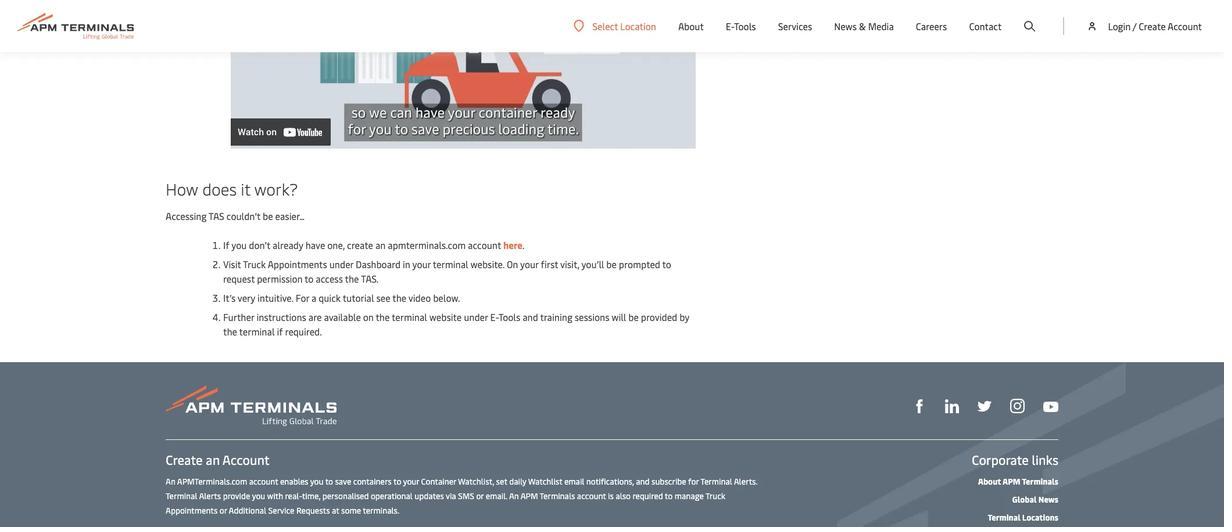 Task type: describe. For each thing, give the bounding box(es) containing it.
and inside an apmterminals.com account enables you to save containers to your container watchlist, set daily watchlist email notifications, and subscribe for terminal alerts. terminal alerts provide you with real-time, personalised operational updates via sms or email. an apm terminals account is also required to manage truck appointments or additional service requests at some terminals.
[[636, 477, 650, 488]]

further instructions are available on the terminal website under e-tools and training sessions will be provided by the terminal if required.
[[223, 311, 690, 338]]

the right on
[[376, 311, 390, 324]]

tas.
[[361, 273, 379, 286]]

container
[[421, 477, 456, 488]]

1 horizontal spatial terminal
[[701, 477, 733, 488]]

location
[[621, 19, 656, 32]]

e-tools button
[[726, 0, 756, 52]]

twitter image
[[978, 400, 992, 414]]

further
[[223, 311, 254, 324]]

sms
[[458, 491, 474, 502]]

login
[[1109, 20, 1131, 33]]

it's
[[223, 292, 236, 305]]

quick
[[319, 292, 341, 305]]

by
[[680, 311, 690, 324]]

apmterminals.com
[[177, 477, 247, 488]]

it's very intuitive. for a quick tutorial see the video below.
[[223, 292, 460, 305]]

about apm terminals
[[978, 477, 1059, 488]]

0 vertical spatial account
[[1168, 20, 1203, 33]]

fill 44 link
[[978, 399, 992, 414]]

1 horizontal spatial or
[[476, 491, 484, 502]]

terminals inside an apmterminals.com account enables you to save containers to your container watchlist, set daily watchlist email notifications, and subscribe for terminal alerts. terminal alerts provide you with real-time, personalised operational updates via sms or email. an apm terminals account is also required to manage truck appointments or additional service requests at some terminals.
[[540, 491, 575, 502]]

website.
[[471, 258, 505, 271]]

instructions
[[257, 311, 306, 324]]

1 horizontal spatial apm
[[1003, 477, 1021, 488]]

real-
[[285, 491, 302, 502]]

youtube image
[[1044, 402, 1059, 413]]

1 vertical spatial account
[[249, 477, 278, 488]]

sessions
[[575, 311, 610, 324]]

1 vertical spatial terminal
[[166, 491, 197, 502]]

facebook image
[[913, 400, 927, 414]]

0 horizontal spatial you
[[232, 239, 247, 252]]

select location button
[[574, 19, 656, 32]]

are
[[309, 311, 322, 324]]

apmt footer logo image
[[166, 386, 337, 427]]

the down further
[[223, 326, 237, 338]]

linkedin__x28_alt_x29__3_ link
[[946, 399, 959, 414]]

news & media
[[835, 20, 894, 33]]

news inside dropdown button
[[835, 20, 857, 33]]

1 vertical spatial you
[[310, 477, 324, 488]]

select location
[[593, 19, 656, 32]]

does
[[202, 178, 237, 200]]

time,
[[302, 491, 321, 502]]

alerts
[[199, 491, 221, 502]]

0 horizontal spatial be
[[263, 210, 273, 223]]

via
[[446, 491, 456, 502]]

additional
[[229, 506, 266, 517]]

prompted
[[619, 258, 661, 271]]

apm inside an apmterminals.com account enables you to save containers to your container watchlist, set daily watchlist email notifications, and subscribe for terminal alerts. terminal alerts provide you with real-time, personalised operational updates via sms or email. an apm terminals account is also required to manage truck appointments or additional service requests at some terminals.
[[521, 491, 538, 502]]

global
[[1013, 495, 1037, 506]]

available
[[324, 311, 361, 324]]

daily
[[509, 477, 527, 488]]

create
[[347, 239, 373, 252]]

select
[[593, 19, 618, 32]]

tas
[[209, 210, 224, 223]]

here link
[[503, 239, 523, 252]]

the inside "visit truck appointments under dashboard in your terminal website. on your first visit, you'll be prompted to request permission to access the tas."
[[345, 273, 359, 286]]

already
[[273, 239, 303, 252]]

some
[[341, 506, 361, 517]]

under inside 'further instructions are available on the terminal website under e-tools and training sessions will be provided by the terminal if required.'
[[464, 311, 488, 324]]

1 horizontal spatial an
[[376, 239, 386, 252]]

the right see
[[393, 292, 407, 305]]

is
[[608, 491, 614, 502]]

will
[[612, 311, 626, 324]]

an apmterminals.com account enables you to save containers to your container watchlist, set daily watchlist email notifications, and subscribe for terminal alerts. terminal alerts provide you with real-time, personalised operational updates via sms or email. an apm terminals account is also required to manage truck appointments or additional service requests at some terminals.
[[166, 477, 758, 517]]

login / create account
[[1109, 20, 1203, 33]]

&
[[859, 20, 866, 33]]

2 vertical spatial terminal
[[239, 326, 275, 338]]

to down subscribe on the right bottom of page
[[665, 491, 673, 502]]

see
[[377, 292, 391, 305]]

if
[[223, 239, 229, 252]]

about apm terminals link
[[978, 477, 1059, 488]]

at
[[332, 506, 339, 517]]

requests
[[296, 506, 330, 517]]

it
[[241, 178, 250, 200]]

contact
[[970, 20, 1002, 33]]

1 vertical spatial account
[[223, 452, 270, 469]]

couldn't
[[227, 210, 261, 223]]

tutorial
[[343, 292, 374, 305]]

how
[[166, 178, 198, 200]]

1 horizontal spatial terminals
[[1022, 477, 1059, 488]]

containers
[[353, 477, 392, 488]]

don't
[[249, 239, 270, 252]]

services
[[778, 20, 813, 33]]

how does it work?
[[166, 178, 298, 200]]

first
[[541, 258, 558, 271]]

news & media button
[[835, 0, 894, 52]]

manage
[[675, 491, 704, 502]]

to left save
[[325, 477, 333, 488]]

subscribe
[[652, 477, 687, 488]]

tools inside e-tools "dropdown button"
[[734, 20, 756, 33]]

very
[[238, 292, 255, 305]]

alerts.
[[734, 477, 758, 488]]

be inside 'further instructions are available on the terminal website under e-tools and training sessions will be provided by the terminal if required.'
[[629, 311, 639, 324]]

about for about apm terminals
[[978, 477, 1001, 488]]

email.
[[486, 491, 508, 502]]

with
[[267, 491, 283, 502]]

if
[[277, 326, 283, 338]]

to right prompted
[[663, 258, 672, 271]]

about for about
[[679, 20, 704, 33]]

on
[[363, 311, 374, 324]]

visit
[[223, 258, 241, 271]]

save
[[335, 477, 351, 488]]

about button
[[679, 0, 704, 52]]

work?
[[254, 178, 298, 200]]

in
[[403, 258, 410, 271]]

operational
[[371, 491, 413, 502]]

request
[[223, 273, 255, 286]]

careers button
[[916, 0, 947, 52]]

your right on
[[520, 258, 539, 271]]

if you don't already have one, create an apmterminals.com account here .
[[223, 239, 525, 252]]



Task type: vqa. For each thing, say whether or not it's contained in the screenshot.
leftmost 6
no



Task type: locate. For each thing, give the bounding box(es) containing it.
apmterminals.com
[[388, 239, 466, 252]]

linkedin image
[[946, 400, 959, 414]]

tools left services at top right
[[734, 20, 756, 33]]

0 horizontal spatial e-
[[490, 311, 499, 324]]

1 horizontal spatial about
[[978, 477, 1001, 488]]

tools inside 'further instructions are available on the terminal website under e-tools and training sessions will be provided by the terminal if required.'
[[499, 311, 521, 324]]

0 horizontal spatial about
[[679, 20, 704, 33]]

.
[[523, 239, 525, 252]]

1 vertical spatial truck
[[706, 491, 726, 502]]

e- right the about dropdown button on the top of page
[[726, 20, 734, 33]]

0 vertical spatial you
[[232, 239, 247, 252]]

appointments down already
[[268, 258, 327, 271]]

1 horizontal spatial create
[[1139, 20, 1166, 33]]

0 horizontal spatial and
[[523, 311, 538, 324]]

0 vertical spatial an
[[166, 477, 175, 488]]

links
[[1032, 452, 1059, 469]]

1 horizontal spatial appointments
[[268, 258, 327, 271]]

one,
[[327, 239, 345, 252]]

truck inside "visit truck appointments under dashboard in your terminal website. on your first visit, you'll be prompted to request permission to access the tas."
[[243, 258, 266, 271]]

global news link
[[1013, 495, 1059, 506]]

0 vertical spatial apm
[[1003, 477, 1021, 488]]

0 vertical spatial terminal
[[701, 477, 733, 488]]

global news
[[1013, 495, 1059, 506]]

1 vertical spatial appointments
[[166, 506, 218, 517]]

terminal right for
[[701, 477, 733, 488]]

apm down daily
[[521, 491, 538, 502]]

account up website.
[[468, 239, 501, 252]]

0 vertical spatial be
[[263, 210, 273, 223]]

truck
[[243, 258, 266, 271], [706, 491, 726, 502]]

services button
[[778, 0, 813, 52]]

easier…
[[275, 210, 305, 223]]

required
[[633, 491, 663, 502]]

1 horizontal spatial be
[[607, 258, 617, 271]]

be right you'll
[[607, 258, 617, 271]]

your inside an apmterminals.com account enables you to save containers to your container watchlist, set daily watchlist email notifications, and subscribe for terminal alerts. terminal alerts provide you with real-time, personalised operational updates via sms or email. an apm terminals account is also required to manage truck appointments or additional service requests at some terminals.
[[403, 477, 419, 488]]

0 vertical spatial terminals
[[1022, 477, 1059, 488]]

terminal left if on the left bottom
[[239, 326, 275, 338]]

terminal down global
[[988, 513, 1021, 524]]

about
[[679, 20, 704, 33], [978, 477, 1001, 488]]

0 horizontal spatial terminal
[[166, 491, 197, 502]]

you left with in the left of the page
[[252, 491, 265, 502]]

you up time, at the bottom left of the page
[[310, 477, 324, 488]]

0 horizontal spatial news
[[835, 20, 857, 33]]

terminal down video
[[392, 311, 427, 324]]

media
[[869, 20, 894, 33]]

careers
[[916, 20, 947, 33]]

below.
[[433, 292, 460, 305]]

1 vertical spatial apm
[[521, 491, 538, 502]]

0 vertical spatial or
[[476, 491, 484, 502]]

1 horizontal spatial under
[[464, 311, 488, 324]]

locations
[[1023, 513, 1059, 524]]

account up with in the left of the page
[[249, 477, 278, 488]]

2 horizontal spatial you
[[310, 477, 324, 488]]

an up dashboard
[[376, 239, 386, 252]]

e- inside 'further instructions are available on the terminal website under e-tools and training sessions will be provided by the terminal if required.'
[[490, 311, 499, 324]]

access
[[316, 273, 343, 286]]

0 horizontal spatial truck
[[243, 258, 266, 271]]

1 horizontal spatial e-
[[726, 20, 734, 33]]

1 horizontal spatial account
[[1168, 20, 1203, 33]]

or
[[476, 491, 484, 502], [220, 506, 227, 517]]

2 vertical spatial be
[[629, 311, 639, 324]]

also
[[616, 491, 631, 502]]

e-tools
[[726, 20, 756, 33]]

2 vertical spatial terminal
[[988, 513, 1021, 524]]

0 vertical spatial tools
[[734, 20, 756, 33]]

1 vertical spatial be
[[607, 258, 617, 271]]

0 horizontal spatial terminal
[[239, 326, 275, 338]]

you
[[232, 239, 247, 252], [310, 477, 324, 488], [252, 491, 265, 502]]

under up "access"
[[330, 258, 354, 271]]

appointments inside "visit truck appointments under dashboard in your terminal website. on your first visit, you'll be prompted to request permission to access the tas."
[[268, 258, 327, 271]]

intuitive.
[[258, 292, 294, 305]]

here
[[503, 239, 523, 252]]

terminal down apmterminals.com on the left top of the page
[[433, 258, 469, 271]]

0 vertical spatial news
[[835, 20, 857, 33]]

an down daily
[[509, 491, 519, 502]]

1 vertical spatial create
[[166, 452, 203, 469]]

under right website
[[464, 311, 488, 324]]

truck right the manage
[[706, 491, 726, 502]]

create
[[1139, 20, 1166, 33], [166, 452, 203, 469]]

0 horizontal spatial terminals
[[540, 491, 575, 502]]

1 vertical spatial tools
[[499, 311, 521, 324]]

watchlist,
[[458, 477, 494, 488]]

appointments inside an apmterminals.com account enables you to save containers to your container watchlist, set daily watchlist email notifications, and subscribe for terminal alerts. terminal alerts provide you with real-time, personalised operational updates via sms or email. an apm terminals account is also required to manage truck appointments or additional service requests at some terminals.
[[166, 506, 218, 517]]

under inside "visit truck appointments under dashboard in your terminal website. on your first visit, you'll be prompted to request permission to access the tas."
[[330, 258, 354, 271]]

2 vertical spatial account
[[577, 491, 606, 502]]

terminals.
[[363, 506, 400, 517]]

be left easier…
[[263, 210, 273, 223]]

0 horizontal spatial tools
[[499, 311, 521, 324]]

accessing
[[166, 210, 207, 223]]

you tube link
[[1044, 399, 1059, 414]]

1 vertical spatial under
[[464, 311, 488, 324]]

0 vertical spatial about
[[679, 20, 704, 33]]

you right if
[[232, 239, 247, 252]]

2 horizontal spatial terminal
[[988, 513, 1021, 524]]

required.
[[285, 326, 322, 338]]

to
[[663, 258, 672, 271], [305, 273, 314, 286], [325, 477, 333, 488], [394, 477, 401, 488], [665, 491, 673, 502]]

personalised
[[323, 491, 369, 502]]

0 horizontal spatial account
[[223, 452, 270, 469]]

1 horizontal spatial terminal
[[392, 311, 427, 324]]

1 horizontal spatial account
[[468, 239, 501, 252]]

and inside 'further instructions are available on the terminal website under e-tools and training sessions will be provided by the terminal if required.'
[[523, 311, 538, 324]]

1 vertical spatial e-
[[490, 311, 499, 324]]

the left tas.
[[345, 273, 359, 286]]

1 vertical spatial an
[[509, 491, 519, 502]]

create right /
[[1139, 20, 1166, 33]]

visit,
[[561, 258, 580, 271]]

provided
[[641, 311, 678, 324]]

1 vertical spatial and
[[636, 477, 650, 488]]

and left "training"
[[523, 311, 538, 324]]

or down alerts at bottom
[[220, 506, 227, 517]]

service
[[268, 506, 295, 517]]

shape link
[[913, 399, 927, 414]]

terminals up global news
[[1022, 477, 1059, 488]]

2 horizontal spatial be
[[629, 311, 639, 324]]

apm down the "corporate links"
[[1003, 477, 1021, 488]]

0 vertical spatial and
[[523, 311, 538, 324]]

be inside "visit truck appointments under dashboard in your terminal website. on your first visit, you'll be prompted to request permission to access the tas."
[[607, 258, 617, 271]]

and
[[523, 311, 538, 324], [636, 477, 650, 488]]

news left &
[[835, 20, 857, 33]]

0 horizontal spatial apm
[[521, 491, 538, 502]]

an left apmterminals.com
[[166, 477, 175, 488]]

training
[[540, 311, 573, 324]]

0 horizontal spatial an
[[166, 477, 175, 488]]

visit truck appointments under dashboard in your terminal website. on your first visit, you'll be prompted to request permission to access the tas.
[[223, 258, 672, 286]]

dashboard
[[356, 258, 401, 271]]

0 horizontal spatial under
[[330, 258, 354, 271]]

e- right website
[[490, 311, 499, 324]]

0 vertical spatial appointments
[[268, 258, 327, 271]]

apm
[[1003, 477, 1021, 488], [521, 491, 538, 502]]

0 vertical spatial e-
[[726, 20, 734, 33]]

tools left "training"
[[499, 311, 521, 324]]

0 vertical spatial under
[[330, 258, 354, 271]]

1 vertical spatial about
[[978, 477, 1001, 488]]

your up updates
[[403, 477, 419, 488]]

0 horizontal spatial create
[[166, 452, 203, 469]]

to up the operational
[[394, 477, 401, 488]]

0 vertical spatial create
[[1139, 20, 1166, 33]]

0 vertical spatial an
[[376, 239, 386, 252]]

notifications,
[[587, 477, 634, 488]]

account left is
[[577, 491, 606, 502]]

be right will
[[629, 311, 639, 324]]

news
[[835, 20, 857, 33], [1039, 495, 1059, 506]]

account right /
[[1168, 20, 1203, 33]]

1 horizontal spatial news
[[1039, 495, 1059, 506]]

terminal left alerts at bottom
[[166, 491, 197, 502]]

appointments down alerts at bottom
[[166, 506, 218, 517]]

1 horizontal spatial an
[[509, 491, 519, 502]]

instagram image
[[1011, 400, 1025, 414]]

have
[[306, 239, 325, 252]]

terminals
[[1022, 477, 1059, 488], [540, 491, 575, 502]]

truck down don't
[[243, 258, 266, 271]]

news up locations
[[1039, 495, 1059, 506]]

2 horizontal spatial terminal
[[433, 258, 469, 271]]

0 horizontal spatial an
[[206, 452, 220, 469]]

corporate links
[[972, 452, 1059, 469]]

terminal inside "visit truck appointments under dashboard in your terminal website. on your first visit, you'll be prompted to request permission to access the tas."
[[433, 258, 469, 271]]

account up provide
[[223, 452, 270, 469]]

1 horizontal spatial tools
[[734, 20, 756, 33]]

1 horizontal spatial and
[[636, 477, 650, 488]]

0 vertical spatial terminal
[[433, 258, 469, 271]]

create up apmterminals.com
[[166, 452, 203, 469]]

email
[[565, 477, 585, 488]]

terminals down the watchlist
[[540, 491, 575, 502]]

1 horizontal spatial you
[[252, 491, 265, 502]]

to up a on the left bottom of the page
[[305, 273, 314, 286]]

an up apmterminals.com
[[206, 452, 220, 469]]

1 vertical spatial or
[[220, 506, 227, 517]]

1 horizontal spatial truck
[[706, 491, 726, 502]]

updates
[[415, 491, 444, 502]]

watchlist
[[528, 477, 563, 488]]

your right in
[[413, 258, 431, 271]]

1 vertical spatial terminal
[[392, 311, 427, 324]]

0 vertical spatial account
[[468, 239, 501, 252]]

terminal
[[701, 477, 733, 488], [166, 491, 197, 502], [988, 513, 1021, 524]]

1 vertical spatial terminals
[[540, 491, 575, 502]]

contact button
[[970, 0, 1002, 52]]

corporate
[[972, 452, 1029, 469]]

or right sms
[[476, 491, 484, 502]]

0 vertical spatial truck
[[243, 258, 266, 271]]

provide
[[223, 491, 250, 502]]

an
[[376, 239, 386, 252], [206, 452, 220, 469]]

and up required at bottom right
[[636, 477, 650, 488]]

e- inside "dropdown button"
[[726, 20, 734, 33]]

an
[[166, 477, 175, 488], [509, 491, 519, 502]]

truck inside an apmterminals.com account enables you to save containers to your container watchlist, set daily watchlist email notifications, and subscribe for terminal alerts. terminal alerts provide you with real-time, personalised operational updates via sms or email. an apm terminals account is also required to manage truck appointments or additional service requests at some terminals.
[[706, 491, 726, 502]]

for
[[689, 477, 699, 488]]

2 horizontal spatial account
[[577, 491, 606, 502]]

/
[[1133, 20, 1137, 33]]

account
[[1168, 20, 1203, 33], [223, 452, 270, 469]]

0 horizontal spatial appointments
[[166, 506, 218, 517]]

1 vertical spatial news
[[1039, 495, 1059, 506]]

create an account
[[166, 452, 270, 469]]

1 vertical spatial an
[[206, 452, 220, 469]]

2 vertical spatial you
[[252, 491, 265, 502]]

terminal locations
[[988, 513, 1059, 524]]

about down corporate
[[978, 477, 1001, 488]]

0 horizontal spatial or
[[220, 506, 227, 517]]

0 horizontal spatial account
[[249, 477, 278, 488]]

about left e-tools "dropdown button"
[[679, 20, 704, 33]]

website
[[430, 311, 462, 324]]



